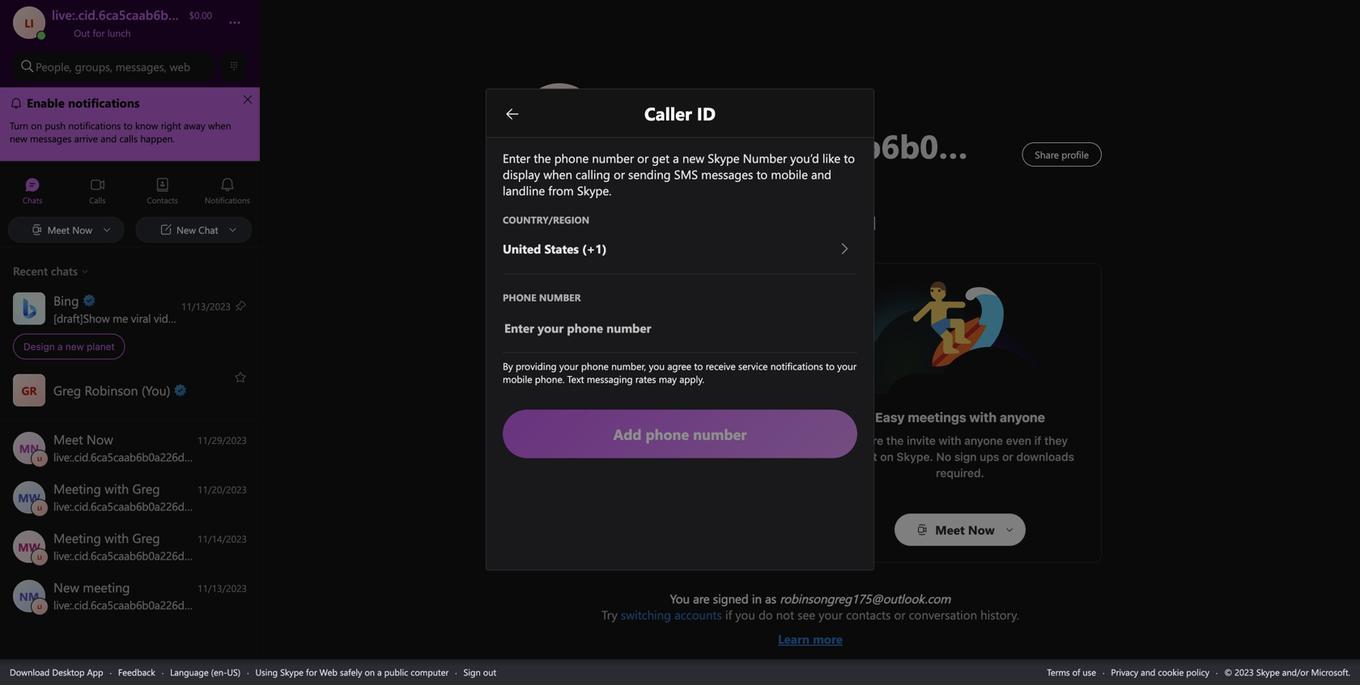 Task type: describe. For each thing, give the bounding box(es) containing it.
skype. inside the share the invite with anyone even if they aren't on skype. no sign ups or downloads required.
[[897, 451, 934, 464]]

feedback link
[[118, 667, 155, 679]]

and inside stay up to date with the latest features and updates in skype. don't miss a thing!
[[756, 443, 776, 456]]

1 horizontal spatial a
[[377, 667, 382, 679]]

privacy and cookie policy link
[[1111, 667, 1210, 679]]

out
[[483, 667, 497, 679]]

sign out
[[464, 667, 497, 679]]

latest
[[676, 443, 706, 456]]

viral
[[131, 311, 151, 326]]

anyone inside the share the invite with anyone even if they aren't on skype. no sign ups or downloads required.
[[965, 434, 1003, 448]]

0 vertical spatial in
[[673, 418, 685, 434]]

computer
[[411, 667, 449, 679]]

safely
[[340, 667, 362, 679]]

share the invite with anyone even if they aren't on skype. no sign ups or downloads required.
[[846, 434, 1078, 480]]

planet
[[87, 341, 115, 353]]

aren't
[[846, 451, 878, 464]]

desktop
[[52, 667, 85, 679]]

try
[[602, 607, 618, 624]]

no
[[936, 451, 952, 464]]

2 vertical spatial in
[[752, 591, 762, 607]]

0 horizontal spatial a
[[57, 341, 63, 353]]

privacy and cookie policy
[[1111, 667, 1210, 679]]

easy
[[875, 410, 905, 426]]

(en-
[[211, 667, 227, 679]]

you
[[736, 607, 755, 624]]

0 vertical spatial anyone
[[1000, 410, 1045, 426]]

using skype for web safely on a public computer link
[[255, 667, 449, 679]]

people, groups, messages, web
[[36, 59, 190, 74]]

sign
[[464, 667, 481, 679]]

share
[[853, 434, 884, 448]]

sign
[[955, 451, 977, 464]]

us)
[[227, 667, 241, 679]]

web
[[170, 59, 190, 74]]

do
[[759, 607, 773, 624]]

you
[[670, 591, 690, 607]]

app
[[87, 667, 103, 679]]

miss
[[692, 459, 717, 472]]

feedback
[[118, 667, 155, 679]]

try switching accounts if you do not see your contacts or conversation history. learn more
[[602, 607, 1019, 648]]

stay up to date with the latest features and updates in skype. don't miss a thing!
[[546, 443, 779, 472]]

using skype for web safely on a public computer
[[255, 667, 449, 679]]

what's
[[595, 418, 639, 434]]

features
[[709, 443, 753, 456]]

videos
[[154, 311, 185, 326]]

language (en-us) link
[[170, 667, 241, 679]]

downloads
[[1017, 451, 1075, 464]]

for inside 'out for lunch' button
[[93, 26, 105, 39]]

download desktop app
[[10, 667, 103, 679]]

the inside stay up to date with the latest features and updates in skype. don't miss a thing!
[[655, 443, 673, 456]]

your
[[819, 607, 843, 624]]

the inside the share the invite with anyone even if they aren't on skype. no sign ups or downloads required.
[[887, 434, 904, 448]]

or inside try switching accounts if you do not see your contacts or conversation history. learn more
[[894, 607, 906, 624]]

learn
[[778, 632, 810, 648]]

messages,
[[116, 59, 167, 74]]

see
[[798, 607, 816, 624]]

in inside stay up to date with the latest features and updates in skype. don't miss a thing!
[[608, 459, 617, 472]]

updates
[[561, 459, 605, 472]]

policy
[[1187, 667, 1210, 679]]

with inside stay up to date with the latest features and updates in skype. don't miss a thing!
[[630, 443, 652, 456]]

conversation
[[909, 607, 977, 624]]

download desktop app link
[[10, 667, 103, 679]]

using
[[255, 667, 278, 679]]

accounts
[[675, 607, 722, 624]]

[draft]show
[[53, 311, 110, 326]]

invite
[[907, 434, 936, 448]]

stay
[[546, 443, 569, 456]]

terms of use
[[1047, 667, 1096, 679]]

skype. inside stay up to date with the latest features and updates in skype. don't miss a thing!
[[620, 459, 657, 472]]

design
[[23, 341, 55, 353]]



Task type: locate. For each thing, give the bounding box(es) containing it.
or right contacts
[[894, 607, 906, 624]]

on inside the share the invite with anyone even if they aren't on skype. no sign ups or downloads required.
[[880, 451, 894, 464]]

1 horizontal spatial for
[[306, 667, 317, 679]]

lunch
[[107, 26, 131, 39]]

out
[[74, 26, 90, 39]]

sign out link
[[464, 667, 497, 679]]

and up "thing!" at the bottom of page
[[756, 443, 776, 456]]

1 vertical spatial and
[[1141, 667, 1156, 679]]

date
[[603, 443, 627, 456]]

skype right using on the left bottom of page
[[280, 667, 304, 679]]

required.
[[936, 467, 985, 480]]

ups
[[980, 451, 1000, 464]]

0 horizontal spatial skype.
[[620, 459, 657, 472]]

switching accounts link
[[621, 607, 722, 624]]

1 horizontal spatial skype.
[[897, 451, 934, 464]]

Enter your phone number telephone field
[[503, 304, 858, 353]]

0 horizontal spatial for
[[93, 26, 105, 39]]

1 horizontal spatial on
[[365, 667, 375, 679]]

up
[[572, 443, 586, 456]]

meetings
[[908, 410, 967, 426]]

you are signed in as
[[670, 591, 780, 607]]

with inside the share the invite with anyone even if they aren't on skype. no sign ups or downloads required.
[[939, 434, 962, 448]]

design a new planet
[[23, 341, 115, 353]]

mansurfer
[[912, 280, 970, 298]]

[draft]show me viral videos on tiktok
[[53, 311, 234, 326]]

history.
[[981, 607, 1019, 624]]

0 vertical spatial a
[[57, 341, 63, 353]]

tiktok
[[204, 311, 234, 326]]

skype. down invite
[[897, 451, 934, 464]]

they
[[1045, 434, 1068, 448]]

1 horizontal spatial or
[[1003, 451, 1014, 464]]

1 horizontal spatial if
[[1035, 434, 1042, 448]]

0 horizontal spatial with
[[630, 443, 652, 456]]

in right "new"
[[673, 418, 685, 434]]

terms of use link
[[1047, 667, 1096, 679]]

1 vertical spatial a
[[720, 459, 726, 472]]

contacts
[[846, 607, 891, 624]]

of
[[1073, 667, 1080, 679]]

1 vertical spatial if
[[726, 607, 732, 624]]

new
[[65, 341, 84, 353]]

2 horizontal spatial in
[[752, 591, 762, 607]]

2 horizontal spatial with
[[970, 410, 997, 426]]

download
[[10, 667, 50, 679]]

1 vertical spatial for
[[306, 667, 317, 679]]

easy meetings with anyone
[[875, 410, 1045, 426]]

out for lunch button
[[52, 23, 212, 39]]

a left new
[[57, 341, 63, 353]]

in
[[673, 418, 685, 434], [608, 459, 617, 472], [752, 591, 762, 607]]

skype up latest
[[688, 418, 727, 434]]

language
[[170, 667, 209, 679]]

on right safely
[[365, 667, 375, 679]]

switching
[[621, 607, 671, 624]]

0 vertical spatial or
[[1003, 451, 1014, 464]]

people, groups, messages, web button
[[13, 52, 215, 81]]

terms
[[1047, 667, 1070, 679]]

more
[[813, 632, 843, 648]]

use
[[1083, 667, 1096, 679]]

the up don't
[[655, 443, 673, 456]]

not
[[776, 607, 794, 624]]

1 horizontal spatial the
[[887, 434, 904, 448]]

or right ups
[[1003, 451, 1014, 464]]

0 vertical spatial skype
[[688, 418, 727, 434]]

2 horizontal spatial a
[[720, 459, 726, 472]]

in left as
[[752, 591, 762, 607]]

new
[[642, 418, 670, 434]]

groups,
[[75, 59, 112, 74]]

0 vertical spatial for
[[93, 26, 105, 39]]

as
[[765, 591, 777, 607]]

me
[[113, 311, 128, 326]]

2 horizontal spatial on
[[880, 451, 894, 464]]

a left public
[[377, 667, 382, 679]]

web
[[320, 667, 338, 679]]

0 vertical spatial if
[[1035, 434, 1042, 448]]

on left tiktok
[[188, 311, 201, 326]]

1 vertical spatial or
[[894, 607, 906, 624]]

if inside try switching accounts if you do not see your contacts or conversation history. learn more
[[726, 607, 732, 624]]

learn more link
[[602, 624, 1019, 648]]

0 horizontal spatial or
[[894, 607, 906, 624]]

1 vertical spatial skype
[[280, 667, 304, 679]]

0 horizontal spatial on
[[188, 311, 201, 326]]

1 horizontal spatial skype
[[688, 418, 727, 434]]

0 horizontal spatial the
[[655, 443, 673, 456]]

if left you
[[726, 607, 732, 624]]

cookie
[[1158, 667, 1184, 679]]

to
[[589, 443, 600, 456]]

2 vertical spatial a
[[377, 667, 382, 679]]

1 vertical spatial on
[[880, 451, 894, 464]]

with up ups
[[970, 410, 997, 426]]

for left web
[[306, 667, 317, 679]]

the
[[887, 434, 904, 448], [655, 443, 673, 456]]

a
[[57, 341, 63, 353], [720, 459, 726, 472], [377, 667, 382, 679]]

thing!
[[729, 459, 760, 472]]

if
[[1035, 434, 1042, 448], [726, 607, 732, 624]]

or inside the share the invite with anyone even if they aren't on skype. no sign ups or downloads required.
[[1003, 451, 1014, 464]]

skype.
[[897, 451, 934, 464], [620, 459, 657, 472]]

and left "cookie"
[[1141, 667, 1156, 679]]

or
[[1003, 451, 1014, 464], [894, 607, 906, 624]]

1 vertical spatial in
[[608, 459, 617, 472]]

privacy
[[1111, 667, 1139, 679]]

on down share
[[880, 451, 894, 464]]

even
[[1006, 434, 1032, 448]]

signed
[[713, 591, 749, 607]]

a inside stay up to date with the latest features and updates in skype. don't miss a thing!
[[720, 459, 726, 472]]

with right date on the bottom
[[630, 443, 652, 456]]

0 horizontal spatial in
[[608, 459, 617, 472]]

skype
[[688, 418, 727, 434], [280, 667, 304, 679]]

if up downloads
[[1035, 434, 1042, 448]]

public
[[384, 667, 408, 679]]

anyone up ups
[[965, 434, 1003, 448]]

with
[[970, 410, 997, 426], [939, 434, 962, 448], [630, 443, 652, 456]]

the down easy
[[887, 434, 904, 448]]

0 horizontal spatial skype
[[280, 667, 304, 679]]

1 horizontal spatial in
[[673, 418, 685, 434]]

for
[[93, 26, 105, 39], [306, 667, 317, 679]]

what's new in skype
[[595, 418, 727, 434]]

0 horizontal spatial if
[[726, 607, 732, 624]]

1 horizontal spatial and
[[1141, 667, 1156, 679]]

language (en-us)
[[170, 667, 241, 679]]

if inside the share the invite with anyone even if they aren't on skype. no sign ups or downloads required.
[[1035, 434, 1042, 448]]

out for lunch
[[71, 26, 131, 39]]

on
[[188, 311, 201, 326], [880, 451, 894, 464], [365, 667, 375, 679]]

0 vertical spatial on
[[188, 311, 201, 326]]

anyone up the even
[[1000, 410, 1045, 426]]

don't
[[660, 459, 689, 472]]

skype. down date on the bottom
[[620, 459, 657, 472]]

tab list
[[0, 170, 260, 215]]

0 horizontal spatial and
[[756, 443, 776, 456]]

are
[[693, 591, 710, 607]]

anyone
[[1000, 410, 1045, 426], [965, 434, 1003, 448]]

and
[[756, 443, 776, 456], [1141, 667, 1156, 679]]

people,
[[36, 59, 72, 74]]

2 vertical spatial on
[[365, 667, 375, 679]]

in down date on the bottom
[[608, 459, 617, 472]]

for right the out
[[93, 26, 105, 39]]

with up no
[[939, 434, 962, 448]]

a down features in the bottom of the page
[[720, 459, 726, 472]]

1 vertical spatial anyone
[[965, 434, 1003, 448]]

1 horizontal spatial with
[[939, 434, 962, 448]]

0 vertical spatial and
[[756, 443, 776, 456]]



Task type: vqa. For each thing, say whether or not it's contained in the screenshot.
tab list
yes



